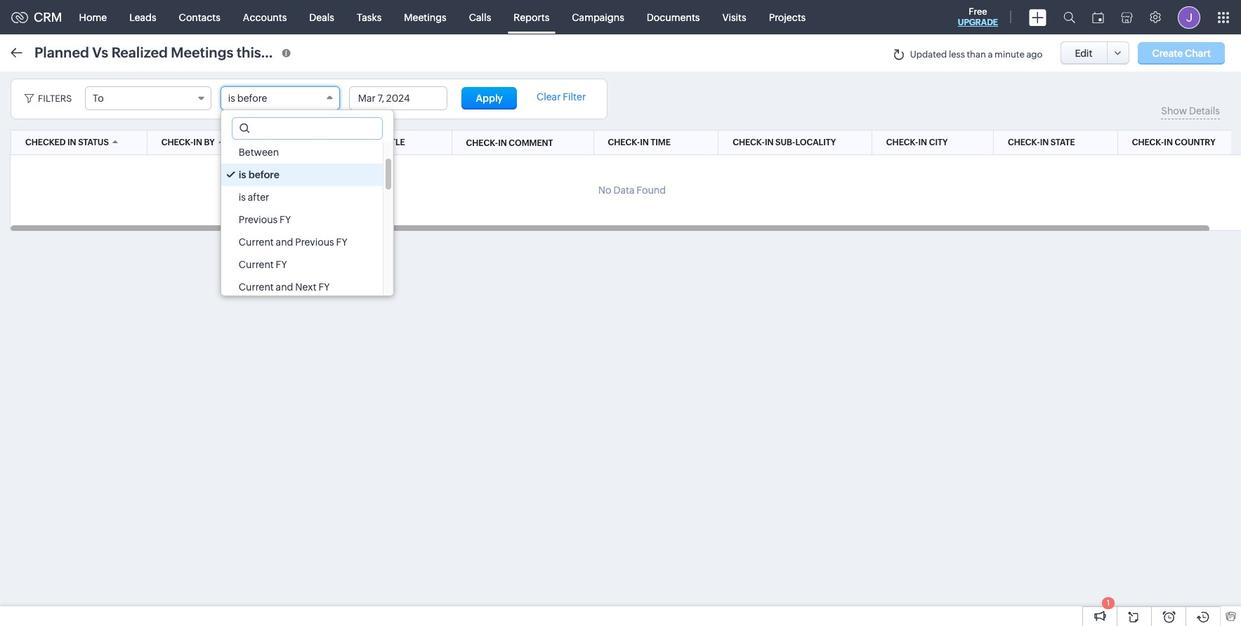 Task type: vqa. For each thing, say whether or not it's contained in the screenshot.
Between
yes



Task type: describe. For each thing, give the bounding box(es) containing it.
current for current fy
[[239, 259, 274, 270]]

current fy
[[239, 259, 287, 270]]

is before option
[[221, 164, 383, 186]]

before inside option
[[248, 169, 279, 181]]

documents
[[647, 12, 700, 23]]

time
[[651, 138, 671, 148]]

in for by
[[193, 138, 202, 148]]

fy up the current and previous fy
[[280, 214, 291, 225]]

filter
[[563, 91, 586, 103]]

month
[[264, 44, 308, 60]]

host
[[278, 138, 301, 148]]

logo image
[[11, 12, 28, 23]]

next
[[295, 282, 317, 293]]

no data found
[[598, 185, 666, 196]]

0 horizontal spatial previous
[[239, 214, 278, 225]]

check- for check-in comment
[[466, 138, 498, 148]]

meetings inside 'link'
[[404, 12, 447, 23]]

planned
[[34, 44, 89, 60]]

found
[[637, 185, 666, 196]]

comment
[[509, 138, 553, 148]]

check-in by
[[161, 138, 215, 148]]

check-in country
[[1132, 138, 1216, 148]]

apply
[[476, 93, 503, 104]]

check- for check-in by
[[161, 138, 193, 148]]

ago
[[1026, 49, 1043, 60]]

fy right next
[[318, 282, 330, 293]]

calls
[[469, 12, 491, 23]]

status
[[78, 138, 109, 148]]

contacts
[[179, 12, 220, 23]]

check- for check-in state
[[1008, 138, 1040, 148]]

previous fy option
[[221, 209, 383, 231]]

reports link
[[502, 0, 561, 34]]

updated less than a minute ago
[[910, 49, 1043, 60]]

leads
[[129, 12, 156, 23]]

city
[[929, 138, 948, 148]]

projects link
[[758, 0, 817, 34]]

apply button
[[462, 87, 517, 110]]

less
[[949, 49, 965, 60]]

is after option
[[221, 186, 383, 209]]

this
[[236, 44, 261, 60]]

campaigns
[[572, 12, 624, 23]]

in for country
[[1164, 138, 1173, 148]]

check- for check-in sub-locality
[[733, 138, 765, 148]]

deals
[[309, 12, 334, 23]]

edit
[[1075, 47, 1093, 59]]

tasks
[[357, 12, 382, 23]]

current fy option
[[221, 254, 383, 276]]

and for previous
[[276, 237, 293, 248]]

than
[[967, 49, 986, 60]]

reports
[[514, 12, 549, 23]]

home link
[[68, 0, 118, 34]]

country
[[1175, 138, 1216, 148]]

is before inside is before "field"
[[228, 93, 267, 104]]

accounts
[[243, 12, 287, 23]]

between
[[239, 147, 279, 158]]

check-in time
[[608, 138, 671, 148]]

by
[[204, 138, 215, 148]]

crm link
[[11, 10, 62, 25]]

title
[[383, 138, 405, 148]]

projects
[[769, 12, 806, 23]]

deals link
[[298, 0, 346, 34]]

a
[[988, 49, 993, 60]]

in for comment
[[498, 138, 507, 148]]

fy up 'current and next fy'
[[276, 259, 287, 270]]

visits link
[[711, 0, 758, 34]]

sub-
[[775, 138, 795, 148]]

list box containing between
[[221, 141, 393, 299]]

leads link
[[118, 0, 168, 34]]

tasks link
[[346, 0, 393, 34]]

check-in city
[[886, 138, 948, 148]]

updated
[[910, 49, 947, 60]]

create chart
[[1152, 47, 1211, 59]]

data
[[613, 185, 635, 196]]

state
[[1051, 138, 1075, 148]]



Task type: locate. For each thing, give the bounding box(es) containing it.
1 horizontal spatial meetings
[[404, 12, 447, 23]]

check-
[[161, 138, 193, 148], [608, 138, 640, 148], [733, 138, 765, 148], [886, 138, 918, 148], [1008, 138, 1040, 148], [1132, 138, 1164, 148], [466, 138, 498, 148]]

1 vertical spatial is before
[[239, 169, 279, 181]]

check-in sub-locality
[[733, 138, 836, 148]]

and down previous fy option at the top left
[[276, 237, 293, 248]]

0 vertical spatial meetings
[[404, 12, 447, 23]]

1 vertical spatial and
[[276, 282, 293, 293]]

in left sub-
[[765, 138, 774, 148]]

6 check- from the left
[[1132, 138, 1164, 148]]

in for state
[[1040, 138, 1049, 148]]

in left country
[[1164, 138, 1173, 148]]

create chart button
[[1138, 42, 1225, 64]]

1 vertical spatial previous
[[295, 237, 334, 248]]

8 in from the left
[[498, 138, 507, 148]]

contacts link
[[168, 0, 232, 34]]

no
[[598, 185, 611, 196]]

current
[[239, 237, 274, 248], [239, 259, 274, 270], [239, 282, 274, 293]]

0 vertical spatial is before
[[228, 93, 267, 104]]

is inside is after option
[[239, 192, 246, 203]]

in left the city
[[918, 138, 927, 148]]

checked
[[25, 138, 66, 148]]

free
[[969, 6, 987, 17]]

meetings link
[[393, 0, 458, 34]]

current for current and previous fy
[[239, 237, 274, 248]]

is for the is before option
[[239, 169, 246, 181]]

is for is after option
[[239, 192, 246, 203]]

vs
[[92, 44, 108, 60]]

0 vertical spatial previous
[[239, 214, 278, 225]]

clear
[[537, 91, 561, 103]]

4 in from the left
[[765, 138, 774, 148]]

1 vertical spatial is
[[239, 169, 246, 181]]

current and previous fy option
[[221, 231, 383, 254]]

is before inside the is before option
[[239, 169, 279, 181]]

realized
[[111, 44, 168, 60]]

planned vs realized meetings this month
[[34, 44, 308, 60]]

check-in state
[[1008, 138, 1075, 148]]

3 current from the top
[[239, 282, 274, 293]]

in for city
[[918, 138, 927, 148]]

before down between
[[248, 169, 279, 181]]

free upgrade
[[958, 6, 998, 27]]

check- for check-in city
[[886, 138, 918, 148]]

1 vertical spatial before
[[248, 169, 279, 181]]

and
[[276, 237, 293, 248], [276, 282, 293, 293]]

2 vertical spatial is
[[239, 192, 246, 203]]

6 in from the left
[[1040, 138, 1049, 148]]

after
[[248, 192, 269, 203]]

is after
[[239, 192, 269, 203]]

2 check- from the left
[[608, 138, 640, 148]]

create
[[1152, 47, 1183, 59]]

accounts link
[[232, 0, 298, 34]]

MMM D, YYYY text field
[[350, 87, 447, 110]]

previous fy
[[239, 214, 291, 225]]

1 current from the top
[[239, 237, 274, 248]]

is before down this
[[228, 93, 267, 104]]

current for current and next fy
[[239, 282, 274, 293]]

crm
[[34, 10, 62, 25]]

documents link
[[636, 0, 711, 34]]

5 check- from the left
[[1008, 138, 1040, 148]]

checked in status
[[25, 138, 109, 148]]

1 check- from the left
[[161, 138, 193, 148]]

1 vertical spatial current
[[239, 259, 274, 270]]

is
[[228, 93, 235, 104], [239, 169, 246, 181], [239, 192, 246, 203]]

campaigns link
[[561, 0, 636, 34]]

is before
[[228, 93, 267, 104], [239, 169, 279, 181]]

7 check- from the left
[[466, 138, 498, 148]]

before down this
[[237, 93, 267, 104]]

check- left by
[[161, 138, 193, 148]]

meetings
[[404, 12, 447, 23], [171, 44, 233, 60]]

current and previous fy
[[239, 237, 347, 248]]

0 vertical spatial current
[[239, 237, 274, 248]]

in
[[67, 138, 76, 148], [193, 138, 202, 148], [640, 138, 649, 148], [765, 138, 774, 148], [918, 138, 927, 148], [1040, 138, 1049, 148], [1164, 138, 1173, 148], [498, 138, 507, 148]]

3 in from the left
[[640, 138, 649, 148]]

check- for check-in time
[[608, 138, 640, 148]]

2 and from the top
[[276, 282, 293, 293]]

filters
[[38, 93, 72, 104]]

2 in from the left
[[193, 138, 202, 148]]

check- left time
[[608, 138, 640, 148]]

is inside the is before option
[[239, 169, 246, 181]]

previous down after
[[239, 214, 278, 225]]

in for status
[[67, 138, 76, 148]]

and for next
[[276, 282, 293, 293]]

in for sub-
[[765, 138, 774, 148]]

current up 'current and next fy'
[[239, 259, 274, 270]]

in left comment
[[498, 138, 507, 148]]

home
[[79, 12, 107, 23]]

check- down apply button
[[466, 138, 498, 148]]

current and next fy option
[[221, 276, 383, 299]]

before
[[237, 93, 267, 104], [248, 169, 279, 181]]

previous
[[239, 214, 278, 225], [295, 237, 334, 248]]

1 and from the top
[[276, 237, 293, 248]]

between option
[[221, 141, 383, 164]]

current down current fy
[[239, 282, 274, 293]]

is before field
[[220, 86, 340, 110]]

edit button
[[1060, 41, 1107, 65]]

fy
[[280, 214, 291, 225], [336, 237, 347, 248], [276, 259, 287, 270], [318, 282, 330, 293]]

1 in from the left
[[67, 138, 76, 148]]

7 in from the left
[[1164, 138, 1173, 148]]

chart
[[1185, 47, 1211, 59]]

meetings left calls
[[404, 12, 447, 23]]

previous down previous fy option at the top left
[[295, 237, 334, 248]]

upgrade
[[958, 18, 998, 27]]

5 in from the left
[[918, 138, 927, 148]]

in for time
[[640, 138, 649, 148]]

minute
[[995, 49, 1025, 60]]

list box
[[221, 141, 393, 299]]

locality
[[795, 138, 836, 148]]

check-in comment
[[466, 138, 553, 148]]

2 vertical spatial current
[[239, 282, 274, 293]]

current and next fy
[[239, 282, 330, 293]]

None text field
[[232, 118, 382, 139]]

3 check- from the left
[[733, 138, 765, 148]]

is before down between
[[239, 169, 279, 181]]

in left time
[[640, 138, 649, 148]]

2 current from the top
[[239, 259, 274, 270]]

is inside is before "field"
[[228, 93, 235, 104]]

fy down previous fy option at the top left
[[336, 237, 347, 248]]

meetings down contacts at the top left
[[171, 44, 233, 60]]

0 vertical spatial and
[[276, 237, 293, 248]]

calls link
[[458, 0, 502, 34]]

in left the status
[[67, 138, 76, 148]]

in left state in the top right of the page
[[1040, 138, 1049, 148]]

1 horizontal spatial previous
[[295, 237, 334, 248]]

and left next
[[276, 282, 293, 293]]

check- for check-in country
[[1132, 138, 1164, 148]]

check- left the city
[[886, 138, 918, 148]]

0 vertical spatial is
[[228, 93, 235, 104]]

visits
[[722, 12, 746, 23]]

check- left country
[[1132, 138, 1164, 148]]

0 vertical spatial before
[[237, 93, 267, 104]]

current up current fy
[[239, 237, 274, 248]]

in left by
[[193, 138, 202, 148]]

check- left sub-
[[733, 138, 765, 148]]

1 vertical spatial meetings
[[171, 44, 233, 60]]

before inside "field"
[[237, 93, 267, 104]]

check- left state in the top right of the page
[[1008, 138, 1040, 148]]

clear filter
[[537, 91, 586, 103]]

0 horizontal spatial meetings
[[171, 44, 233, 60]]

4 check- from the left
[[886, 138, 918, 148]]



